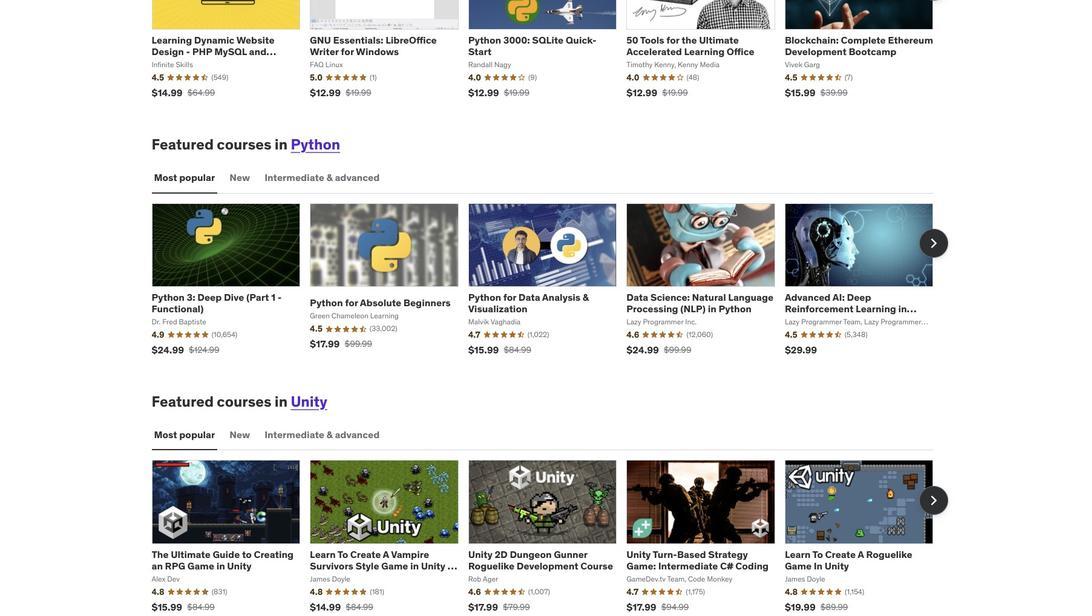 Task type: describe. For each thing, give the bounding box(es) containing it.
create for unity
[[826, 548, 856, 560]]

essentials:
[[333, 34, 384, 46]]

python 3: deep dive (part 1 - functional)
[[152, 291, 282, 315]]

3:
[[187, 291, 195, 303]]

most popular button for featured courses in unity
[[152, 420, 218, 450]]

in inside the data science: natural language processing (nlp) in python
[[708, 303, 717, 315]]

roguelike for learn to create a roguelike game in unity
[[867, 548, 913, 560]]

learning inside 50 tools for the ultimate accelerated learning office
[[685, 45, 725, 57]]

a for vampire
[[383, 548, 389, 560]]

- inside learning dynamic website design - php mysql and javascript
[[186, 45, 190, 57]]

ethereum
[[888, 34, 934, 46]]

gunner
[[554, 548, 588, 560]]

development inside the blockchain: complete ethereum development bootcamp
[[785, 45, 847, 57]]

an
[[152, 560, 163, 572]]

unity turn-based strategy game: intermediate c# coding link
[[627, 548, 769, 572]]

in inside the learn to create a vampire survivors style game in unity & c#
[[410, 560, 419, 572]]

ultimate inside 50 tools for the ultimate accelerated learning office
[[699, 34, 739, 46]]

php
[[192, 45, 212, 57]]

style
[[356, 560, 379, 572]]

unity inside learn to create a roguelike game in unity
[[825, 560, 850, 572]]

carousel element for unity
[[152, 460, 949, 613]]

- inside python 3: deep dive (part 1 - functional)
[[278, 291, 282, 303]]

the ultimate guide to creating an rpg game in unity link
[[152, 548, 294, 572]]

a for roguelike
[[858, 548, 864, 560]]

most for featured courses in python
[[154, 171, 177, 183]]

unity inside the ultimate guide to creating an rpg game in unity
[[227, 560, 252, 572]]

c# inside unity turn-based strategy game: intermediate c# coding
[[721, 560, 734, 572]]

the
[[682, 34, 697, 46]]

office
[[727, 45, 755, 57]]

game:
[[627, 560, 656, 572]]

new button for python
[[227, 163, 253, 192]]

learn to create a vampire survivors style game in unity & c#
[[310, 548, 454, 584]]

most popular button for featured courses in python
[[152, 163, 218, 192]]

writer
[[310, 45, 339, 57]]

unity link
[[291, 392, 327, 411]]

deep for reinforcement
[[847, 291, 872, 303]]

mysql
[[214, 45, 247, 57]]

absolute
[[360, 297, 402, 309]]

1
[[271, 291, 276, 303]]

game inside learn to create a roguelike game in unity
[[785, 560, 812, 572]]

python for absolute beginners link
[[310, 297, 451, 309]]

quick-
[[566, 34, 597, 46]]

unity 2d dungeon gunner roguelike development course link
[[468, 548, 613, 572]]

python inside advanced ai: deep reinforcement learning in python
[[785, 314, 818, 326]]

in inside advanced ai: deep reinforcement learning in python
[[899, 303, 907, 315]]

unity inside unity 2d dungeon gunner roguelike development course
[[468, 548, 493, 560]]

(part
[[246, 291, 269, 303]]

learning dynamic website design - php mysql and javascript link
[[152, 34, 276, 69]]

next image
[[924, 491, 944, 510]]

50 tools for the ultimate accelerated learning office link
[[627, 34, 755, 57]]

the
[[152, 548, 169, 560]]

ultimate inside the ultimate guide to creating an rpg game in unity
[[171, 548, 211, 560]]

ai:
[[833, 291, 845, 303]]

2d
[[495, 548, 508, 560]]

advanced for featured courses in unity
[[335, 429, 380, 441]]

featured for featured courses in unity
[[152, 392, 214, 411]]

accelerated
[[627, 45, 682, 57]]

advanced for featured courses in python
[[335, 171, 380, 183]]

intermediate & advanced for python
[[265, 171, 380, 183]]

next image
[[924, 234, 944, 253]]

libreoffice
[[386, 34, 437, 46]]

learn to create a roguelike game in unity
[[785, 548, 913, 572]]

beginners
[[404, 297, 451, 309]]

python inside python 3: deep dive (part 1 - functional)
[[152, 291, 185, 303]]

blockchain: complete ethereum development bootcamp link
[[785, 34, 934, 57]]

intermediate & advanced button for unity
[[262, 420, 382, 450]]

sqlite
[[532, 34, 564, 46]]

and
[[249, 45, 267, 57]]

intermediate inside unity turn-based strategy game: intermediate c# coding
[[659, 560, 718, 572]]

windows
[[356, 45, 399, 57]]

start
[[468, 45, 492, 57]]

python link
[[291, 135, 340, 154]]

c# inside the learn to create a vampire survivors style game in unity & c#
[[310, 572, 323, 584]]

learn to create a roguelike game in unity link
[[785, 548, 913, 572]]

for inside 50 tools for the ultimate accelerated learning office
[[667, 34, 680, 46]]

for inside the python for data analysis & visualization
[[504, 291, 517, 303]]

design
[[152, 45, 184, 57]]

python 3000: sqlite quick- start link
[[468, 34, 597, 57]]

advanced ai: deep reinforcement learning in python
[[785, 291, 907, 326]]

python inside the python for data analysis & visualization
[[468, 291, 501, 303]]

blockchain:
[[785, 34, 839, 46]]

for inside gnu essentials: libreoffice writer for windows
[[341, 45, 354, 57]]

learn for survivors
[[310, 548, 336, 560]]

analysis
[[542, 291, 581, 303]]

rpg
[[165, 560, 185, 572]]

the ultimate guide to creating an rpg game in unity
[[152, 548, 294, 572]]

bootcamp
[[849, 45, 897, 57]]

learning inside learning dynamic website design - php mysql and javascript
[[152, 34, 192, 46]]

python for data analysis & visualization link
[[468, 291, 589, 315]]

survivors
[[310, 560, 354, 572]]

intermediate for python
[[265, 171, 325, 183]]

intermediate & advanced button for python
[[262, 163, 382, 192]]

python inside the data science: natural language processing (nlp) in python
[[719, 303, 752, 315]]

strategy
[[709, 548, 748, 560]]

most for featured courses in unity
[[154, 429, 177, 441]]

language
[[729, 291, 774, 303]]

course
[[581, 560, 613, 572]]

vampire
[[391, 548, 429, 560]]

most popular for featured courses in unity
[[154, 429, 215, 441]]

science:
[[651, 291, 690, 303]]

data science: natural language processing (nlp) in python link
[[627, 291, 774, 315]]

unity inside unity turn-based strategy game: intermediate c# coding
[[627, 548, 651, 560]]

learn for game
[[785, 548, 811, 560]]

functional)
[[152, 303, 204, 315]]

carousel element for python
[[152, 203, 949, 364]]

python 3: deep dive (part 1 - functional) link
[[152, 291, 282, 315]]

gnu
[[310, 34, 331, 46]]

to for game
[[813, 548, 823, 560]]



Task type: vqa. For each thing, say whether or not it's contained in the screenshot.
the students
no



Task type: locate. For each thing, give the bounding box(es) containing it.
new for python
[[230, 171, 250, 183]]

2 courses from the top
[[217, 392, 272, 411]]

featured for featured courses in python
[[152, 135, 214, 154]]

advanced
[[785, 291, 831, 303]]

courses for unity
[[217, 392, 272, 411]]

in
[[814, 560, 823, 572]]

2 data from the left
[[627, 291, 649, 303]]

data inside the python for data analysis & visualization
[[519, 291, 540, 303]]

python for data analysis & visualization
[[468, 291, 589, 315]]

new button for unity
[[227, 420, 253, 450]]

create right in
[[826, 548, 856, 560]]

new down featured courses in python
[[230, 171, 250, 183]]

1 deep from the left
[[198, 291, 222, 303]]

0 vertical spatial new
[[230, 171, 250, 183]]

0 horizontal spatial ultimate
[[171, 548, 211, 560]]

for left 'absolute'
[[345, 297, 358, 309]]

1 courses from the top
[[217, 135, 272, 154]]

0 horizontal spatial c#
[[310, 572, 323, 584]]

2 intermediate & advanced from the top
[[265, 429, 380, 441]]

game inside the learn to create a vampire survivors style game in unity & c#
[[382, 560, 408, 572]]

1 horizontal spatial deep
[[847, 291, 872, 303]]

1 carousel element from the top
[[152, 203, 949, 364]]

game left in
[[785, 560, 812, 572]]

2 most popular from the top
[[154, 429, 215, 441]]

1 horizontal spatial data
[[627, 291, 649, 303]]

1 data from the left
[[519, 291, 540, 303]]

& right analysis
[[583, 291, 589, 303]]

guide
[[213, 548, 240, 560]]

learning
[[152, 34, 192, 46], [685, 45, 725, 57], [856, 303, 897, 315]]

1 game from the left
[[188, 560, 214, 572]]

2 advanced from the top
[[335, 429, 380, 441]]

deep for dive
[[198, 291, 222, 303]]

& inside the learn to create a vampire survivors style game in unity & c#
[[448, 560, 454, 572]]

unity
[[291, 392, 327, 411], [468, 548, 493, 560], [627, 548, 651, 560], [227, 560, 252, 572], [421, 560, 446, 572], [825, 560, 850, 572]]

creating
[[254, 548, 294, 560]]

deep inside python 3: deep dive (part 1 - functional)
[[198, 291, 222, 303]]

intermediate & advanced button down unity link
[[262, 420, 382, 450]]

learning up the javascript
[[152, 34, 192, 46]]

featured
[[152, 135, 214, 154], [152, 392, 214, 411]]

ultimate right the
[[171, 548, 211, 560]]

0 horizontal spatial a
[[383, 548, 389, 560]]

most
[[154, 171, 177, 183], [154, 429, 177, 441]]

deep inside advanced ai: deep reinforcement learning in python
[[847, 291, 872, 303]]

1 vertical spatial intermediate & advanced button
[[262, 420, 382, 450]]

0 horizontal spatial deep
[[198, 291, 222, 303]]

turn-
[[653, 548, 678, 560]]

2 to from the left
[[813, 548, 823, 560]]

new down featured courses in unity in the left bottom of the page
[[230, 429, 250, 441]]

- right 1
[[278, 291, 282, 303]]

2 intermediate & advanced button from the top
[[262, 420, 382, 450]]

deep right the 3:
[[198, 291, 222, 303]]

1 a from the left
[[383, 548, 389, 560]]

most popular button
[[152, 163, 218, 192], [152, 420, 218, 450]]

for
[[667, 34, 680, 46], [341, 45, 354, 57], [504, 291, 517, 303], [345, 297, 358, 309]]

game
[[188, 560, 214, 572], [382, 560, 408, 572], [785, 560, 812, 572]]

roguelike for unity 2d dungeon gunner roguelike development course
[[468, 560, 515, 572]]

0 horizontal spatial development
[[517, 560, 579, 572]]

learn left the style
[[310, 548, 336, 560]]

1 horizontal spatial -
[[278, 291, 282, 303]]

1 featured from the top
[[152, 135, 214, 154]]

data inside the data science: natural language processing (nlp) in python
[[627, 291, 649, 303]]

1 vertical spatial ultimate
[[171, 548, 211, 560]]

create left vampire
[[350, 548, 381, 560]]

to
[[242, 548, 252, 560]]

1 vertical spatial most popular
[[154, 429, 215, 441]]

new button down featured courses in python
[[227, 163, 253, 192]]

development inside unity 2d dungeon gunner roguelike development course
[[517, 560, 579, 572]]

c#
[[721, 560, 734, 572], [310, 572, 323, 584]]

2 learn from the left
[[785, 548, 811, 560]]

dive
[[224, 291, 244, 303]]

0 vertical spatial new button
[[227, 163, 253, 192]]

complete
[[841, 34, 886, 46]]

1 vertical spatial new button
[[227, 420, 253, 450]]

learning left office
[[685, 45, 725, 57]]

game inside the ultimate guide to creating an rpg game in unity
[[188, 560, 214, 572]]

popular for featured courses in unity
[[179, 429, 215, 441]]

1 most popular from the top
[[154, 171, 215, 183]]

1 vertical spatial courses
[[217, 392, 272, 411]]

reinforcement
[[785, 303, 854, 315]]

new button down featured courses in unity in the left bottom of the page
[[227, 420, 253, 450]]

learning inside advanced ai: deep reinforcement learning in python
[[856, 303, 897, 315]]

to
[[338, 548, 348, 560], [813, 548, 823, 560]]

2 carousel element from the top
[[152, 460, 949, 613]]

featured courses in unity
[[152, 392, 327, 411]]

a right the style
[[383, 548, 389, 560]]

1 horizontal spatial to
[[813, 548, 823, 560]]

tools
[[640, 34, 665, 46]]

popular down featured courses in python
[[179, 171, 215, 183]]

intermediate & advanced button down python link
[[262, 163, 382, 192]]

unity 2d dungeon gunner roguelike development course
[[468, 548, 613, 572]]

create inside the learn to create a vampire survivors style game in unity & c#
[[350, 548, 381, 560]]

0 horizontal spatial create
[[350, 548, 381, 560]]

1 vertical spatial carousel element
[[152, 460, 949, 613]]

2 featured from the top
[[152, 392, 214, 411]]

1 vertical spatial most popular button
[[152, 420, 218, 450]]

a inside the learn to create a vampire survivors style game in unity & c#
[[383, 548, 389, 560]]

0 horizontal spatial roguelike
[[468, 560, 515, 572]]

intermediate
[[265, 171, 325, 183], [265, 429, 325, 441], [659, 560, 718, 572]]

popular
[[179, 171, 215, 183], [179, 429, 215, 441]]

ultimate
[[699, 34, 739, 46], [171, 548, 211, 560]]

popular for featured courses in python
[[179, 171, 215, 183]]

1 vertical spatial most
[[154, 429, 177, 441]]

learning right ai: at the top of the page
[[856, 303, 897, 315]]

2 most from the top
[[154, 429, 177, 441]]

ultimate right the the
[[699, 34, 739, 46]]

learning dynamic website design - php mysql and javascript
[[152, 34, 275, 69]]

carousel element containing the ultimate guide to creating an rpg game in unity
[[152, 460, 949, 613]]

game for guide
[[188, 560, 214, 572]]

advanced ai: deep reinforcement learning in python link
[[785, 291, 917, 326]]

unity inside the learn to create a vampire survivors style game in unity & c#
[[421, 560, 446, 572]]

processing
[[627, 303, 679, 315]]

0 vertical spatial advanced
[[335, 171, 380, 183]]

intermediate & advanced button
[[262, 163, 382, 192], [262, 420, 382, 450]]

1 intermediate & advanced from the top
[[265, 171, 380, 183]]

1 new button from the top
[[227, 163, 253, 192]]

create
[[350, 548, 381, 560], [826, 548, 856, 560]]

3000:
[[504, 34, 530, 46]]

1 intermediate & advanced button from the top
[[262, 163, 382, 192]]

-
[[186, 45, 190, 57], [278, 291, 282, 303]]

0 vertical spatial -
[[186, 45, 190, 57]]

& inside the python for data analysis & visualization
[[583, 291, 589, 303]]

c# left coding in the right bottom of the page
[[721, 560, 734, 572]]

intermediate for unity
[[265, 429, 325, 441]]

2 most popular button from the top
[[152, 420, 218, 450]]

to for survivors
[[338, 548, 348, 560]]

learn left in
[[785, 548, 811, 560]]

1 horizontal spatial create
[[826, 548, 856, 560]]

1 most popular button from the top
[[152, 163, 218, 192]]

python inside python 3000: sqlite quick- start
[[468, 34, 501, 46]]

1 advanced from the top
[[335, 171, 380, 183]]

intermediate & advanced down python link
[[265, 171, 380, 183]]

1 vertical spatial intermediate & advanced
[[265, 429, 380, 441]]

1 popular from the top
[[179, 171, 215, 183]]

2 horizontal spatial game
[[785, 560, 812, 572]]

javascript
[[152, 57, 200, 69]]

courses
[[217, 135, 272, 154], [217, 392, 272, 411]]

& down unity link
[[327, 429, 333, 441]]

data science: natural language processing (nlp) in python
[[627, 291, 774, 315]]

1 learn from the left
[[310, 548, 336, 560]]

blockchain: complete ethereum development bootcamp
[[785, 34, 934, 57]]

0 vertical spatial development
[[785, 45, 847, 57]]

dungeon
[[510, 548, 552, 560]]

1 vertical spatial -
[[278, 291, 282, 303]]

3 game from the left
[[785, 560, 812, 572]]

50 tools for the ultimate accelerated learning office
[[627, 34, 755, 57]]

1 horizontal spatial c#
[[721, 560, 734, 572]]

unity turn-based strategy game: intermediate c# coding
[[627, 548, 769, 572]]

1 vertical spatial featured
[[152, 392, 214, 411]]

0 horizontal spatial game
[[188, 560, 214, 572]]

intermediate & advanced for unity
[[265, 429, 380, 441]]

2 popular from the top
[[179, 429, 215, 441]]

carousel element
[[152, 203, 949, 364], [152, 460, 949, 613]]

website
[[237, 34, 275, 46]]

0 vertical spatial intermediate
[[265, 171, 325, 183]]

a inside learn to create a roguelike game in unity
[[858, 548, 864, 560]]

0 vertical spatial most popular button
[[152, 163, 218, 192]]

create for game
[[350, 548, 381, 560]]

for left analysis
[[504, 291, 517, 303]]

1 to from the left
[[338, 548, 348, 560]]

1 vertical spatial intermediate
[[265, 429, 325, 441]]

0 vertical spatial carousel element
[[152, 203, 949, 364]]

0 horizontal spatial to
[[338, 548, 348, 560]]

& right vampire
[[448, 560, 454, 572]]

gnu essentials: libreoffice writer for windows
[[310, 34, 437, 57]]

courses for python
[[217, 135, 272, 154]]

roguelike inside unity 2d dungeon gunner roguelike development course
[[468, 560, 515, 572]]

1 vertical spatial new
[[230, 429, 250, 441]]

1 horizontal spatial learn
[[785, 548, 811, 560]]

intermediate & advanced down unity link
[[265, 429, 380, 441]]

popular down featured courses in unity in the left bottom of the page
[[179, 429, 215, 441]]

python for absolute beginners
[[310, 297, 451, 309]]

2 new from the top
[[230, 429, 250, 441]]

1 most from the top
[[154, 171, 177, 183]]

python
[[468, 34, 501, 46], [291, 135, 340, 154], [152, 291, 185, 303], [468, 291, 501, 303], [310, 297, 343, 309], [719, 303, 752, 315], [785, 314, 818, 326]]

natural
[[692, 291, 726, 303]]

learn inside learn to create a roguelike game in unity
[[785, 548, 811, 560]]

a right in
[[858, 548, 864, 560]]

coding
[[736, 560, 769, 572]]

for left the the
[[667, 34, 680, 46]]

1 vertical spatial advanced
[[335, 429, 380, 441]]

a
[[383, 548, 389, 560], [858, 548, 864, 560]]

1 new from the top
[[230, 171, 250, 183]]

0 vertical spatial most
[[154, 171, 177, 183]]

1 vertical spatial development
[[517, 560, 579, 572]]

2 create from the left
[[826, 548, 856, 560]]

most popular for featured courses in python
[[154, 171, 215, 183]]

2 vertical spatial intermediate
[[659, 560, 718, 572]]

learn inside the learn to create a vampire survivors style game in unity & c#
[[310, 548, 336, 560]]

1 horizontal spatial learning
[[685, 45, 725, 57]]

1 horizontal spatial roguelike
[[867, 548, 913, 560]]

featured courses in python
[[152, 135, 340, 154]]

0 vertical spatial courses
[[217, 135, 272, 154]]

- left php
[[186, 45, 190, 57]]

roguelike inside learn to create a roguelike game in unity
[[867, 548, 913, 560]]

0 horizontal spatial -
[[186, 45, 190, 57]]

2 game from the left
[[382, 560, 408, 572]]

0 horizontal spatial learn
[[310, 548, 336, 560]]

based
[[678, 548, 706, 560]]

gnu essentials: libreoffice writer for windows link
[[310, 34, 437, 57]]

most popular
[[154, 171, 215, 183], [154, 429, 215, 441]]

deep right ai: at the top of the page
[[847, 291, 872, 303]]

& down python link
[[327, 171, 333, 183]]

0 vertical spatial featured
[[152, 135, 214, 154]]

development right 2d
[[517, 560, 579, 572]]

50
[[627, 34, 639, 46]]

create inside learn to create a roguelike game in unity
[[826, 548, 856, 560]]

2 deep from the left
[[847, 291, 872, 303]]

new button
[[227, 163, 253, 192], [227, 420, 253, 450]]

1 horizontal spatial a
[[858, 548, 864, 560]]

visualization
[[468, 303, 528, 315]]

0 vertical spatial intermediate & advanced
[[265, 171, 380, 183]]

1 horizontal spatial development
[[785, 45, 847, 57]]

development left bootcamp
[[785, 45, 847, 57]]

1 vertical spatial popular
[[179, 429, 215, 441]]

for right writer
[[341, 45, 354, 57]]

2 new button from the top
[[227, 420, 253, 450]]

0 vertical spatial most popular
[[154, 171, 215, 183]]

0 horizontal spatial learning
[[152, 34, 192, 46]]

0 vertical spatial intermediate & advanced button
[[262, 163, 382, 192]]

1 create from the left
[[350, 548, 381, 560]]

0 vertical spatial ultimate
[[699, 34, 739, 46]]

deep
[[198, 291, 222, 303], [847, 291, 872, 303]]

0 vertical spatial popular
[[179, 171, 215, 183]]

data left analysis
[[519, 291, 540, 303]]

game right rpg
[[188, 560, 214, 572]]

to inside the learn to create a vampire survivors style game in unity & c#
[[338, 548, 348, 560]]

2 horizontal spatial learning
[[856, 303, 897, 315]]

in inside the ultimate guide to creating an rpg game in unity
[[217, 560, 225, 572]]

to inside learn to create a roguelike game in unity
[[813, 548, 823, 560]]

intermediate & advanced
[[265, 171, 380, 183], [265, 429, 380, 441]]

learn to create a vampire survivors style game in unity & c# link
[[310, 548, 457, 584]]

dynamic
[[194, 34, 235, 46]]

2 a from the left
[[858, 548, 864, 560]]

in
[[275, 135, 288, 154], [708, 303, 717, 315], [899, 303, 907, 315], [275, 392, 288, 411], [217, 560, 225, 572], [410, 560, 419, 572]]

0 horizontal spatial data
[[519, 291, 540, 303]]

&
[[327, 171, 333, 183], [583, 291, 589, 303], [327, 429, 333, 441], [448, 560, 454, 572]]

game for create
[[382, 560, 408, 572]]

c# left the style
[[310, 572, 323, 584]]

1 horizontal spatial ultimate
[[699, 34, 739, 46]]

python 3000: sqlite quick- start
[[468, 34, 597, 57]]

1 horizontal spatial game
[[382, 560, 408, 572]]

new for unity
[[230, 429, 250, 441]]

data left science:
[[627, 291, 649, 303]]

(nlp)
[[681, 303, 706, 315]]

game right the style
[[382, 560, 408, 572]]

carousel element containing python 3: deep dive (part 1 - functional)
[[152, 203, 949, 364]]



